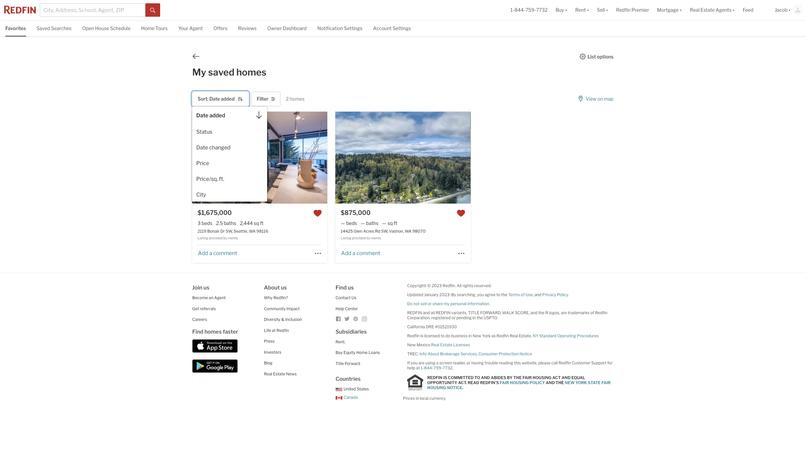 Task type: vqa. For each thing, say whether or not it's contained in the screenshot.
the leftmost 3D
no



Task type: describe. For each thing, give the bounding box(es) containing it.
844- for 1-844-759-7732 .
[[424, 366, 434, 371]]

1 horizontal spatial the
[[556, 380, 564, 385]]

vashon,
[[389, 229, 404, 234]]

redfin right as
[[497, 333, 509, 338]]

jacob
[[775, 7, 788, 13]]

house
[[95, 25, 109, 31]]

favorite button checkbox for $875,000
[[457, 209, 465, 218]]

date changed button
[[192, 139, 267, 155]]

▾ for rent ▾
[[587, 7, 589, 13]]

real left estate.
[[510, 333, 518, 338]]

98116
[[256, 229, 268, 234]]

abides
[[491, 375, 506, 380]]

trouble
[[485, 361, 498, 366]]

by inside the 2119 bonair dr sw, seattle, wa 98116 listing provided by nwmls
[[223, 236, 227, 240]]

real estate news button
[[264, 371, 297, 376]]

a for $1,675,000
[[209, 250, 212, 256]]

bay equity home loans button
[[336, 350, 380, 355]]

faster
[[223, 329, 238, 335]]

forward
[[345, 361, 360, 366]]

comment for $875,000
[[356, 250, 380, 256]]

3 photo of 2119 bonair dr sw, seattle, wa 98116 image from the left
[[327, 112, 463, 204]]

real estate agents ▾
[[690, 7, 735, 13]]

support
[[591, 361, 607, 366]]

0 vertical spatial new
[[473, 333, 481, 338]]

0 horizontal spatial the
[[477, 315, 483, 320]]

my
[[444, 301, 450, 306]]

sq for —
[[388, 220, 393, 226]]

at inside if you are using a screen reader, or having trouble reading this website, please call redfin customer support for help at
[[416, 366, 420, 371]]

©
[[428, 283, 431, 288]]

home tours
[[141, 25, 168, 31]]

information
[[467, 301, 489, 306]]

if you are using a screen reader, or having trouble reading this website, please call redfin customer support for help at
[[407, 361, 613, 371]]

redfin premier
[[616, 7, 649, 13]]

careers button
[[192, 317, 207, 322]]

become an agent button
[[192, 295, 226, 300]]

14425 glen acres rd sw, vashon, wa 98070 listing provided by nwmls
[[341, 229, 426, 240]]

updated january 2023: by searching, you agree to the terms of use , and privacy policy .
[[407, 292, 569, 297]]

2 photo of 2119 bonair dr sw, seattle, wa 98116 image from the left
[[192, 112, 327, 204]]

wa inside 14425 glen acres rd sw, vashon, wa 98070 listing provided by nwmls
[[405, 229, 412, 234]]

view on map
[[586, 96, 614, 102]]

redfin inside if you are using a screen reader, or having trouble reading this website, please call redfin customer support for help at
[[559, 361, 571, 366]]

favorites
[[5, 25, 26, 31]]

copyright:
[[407, 283, 427, 288]]

housing inside redfin is committed to and abides by the fair housing act and equal opportunity act. read redfin's
[[533, 375, 552, 380]]

do not sell or share my personal information .
[[407, 301, 490, 306]]

0 horizontal spatial new
[[407, 342, 416, 347]]

changed
[[209, 145, 231, 151]]

ny
[[533, 333, 539, 338]]

dialog containing date added
[[192, 107, 267, 202]]

redfin pinterest image
[[353, 316, 358, 322]]

join us
[[192, 285, 209, 291]]

sq for 2,444
[[254, 220, 259, 226]]

not
[[413, 301, 420, 306]]

0 vertical spatial home
[[141, 25, 154, 31]]

schedule
[[110, 25, 131, 31]]

consumer
[[479, 351, 498, 356]]

licensed
[[424, 333, 440, 338]]

by inside 14425 glen acres rd sw, vashon, wa 98070 listing provided by nwmls
[[367, 236, 370, 240]]

diversity & inclusion
[[264, 317, 302, 322]]

your agent link
[[178, 20, 203, 36]]

city
[[196, 192, 206, 198]]

date for added
[[196, 112, 208, 119]]

loans
[[369, 350, 380, 355]]

uspto.
[[484, 315, 498, 320]]

rent.
[[336, 339, 345, 344]]

redfin for and
[[407, 310, 422, 315]]

careers
[[192, 317, 207, 322]]

date added button
[[192, 107, 267, 123]]

why redfin? button
[[264, 295, 288, 300]]

why redfin?
[[264, 295, 288, 300]]

account settings
[[373, 25, 411, 31]]

add for $875,000
[[341, 250, 351, 256]]

download the redfin app from the google play store image
[[192, 359, 238, 373]]

a inside if you are using a screen reader, or having trouble reading this website, please call redfin customer support for help at
[[436, 361, 439, 366]]

real down blog
[[264, 371, 272, 376]]

City, Address, School, Agent, ZIP search field
[[40, 3, 145, 17]]

2023
[[432, 283, 442, 288]]

act
[[552, 375, 561, 380]]

real down licensed
[[431, 342, 439, 347]]

— for — beds
[[341, 220, 345, 226]]

referrals
[[200, 306, 216, 311]]

▾ for buy ▾
[[565, 7, 567, 13]]

investors button
[[264, 350, 281, 355]]

prices
[[403, 396, 415, 401]]

share
[[433, 301, 443, 306]]

contact
[[336, 295, 351, 300]]

trec: info about brokerage services , consumer protection notice
[[407, 351, 532, 356]]

news
[[286, 371, 297, 376]]

call
[[551, 361, 558, 366]]

14425
[[341, 229, 353, 234]]

0 vertical spatial added
[[221, 96, 235, 102]]

favorite button image for $1,675,000
[[313, 209, 322, 218]]

0 horizontal spatial 1-844-759-7732 link
[[421, 366, 453, 371]]

rd
[[375, 229, 380, 234]]

price/sq. ft. button
[[192, 170, 267, 186]]

98070
[[412, 229, 426, 234]]

favorites link
[[5, 20, 26, 36]]

— baths
[[361, 220, 378, 226]]

us for about us
[[281, 285, 287, 291]]

a for $875,000
[[352, 250, 355, 256]]

add a comment for $875,000
[[341, 250, 380, 256]]

life at redfin
[[264, 328, 289, 333]]

2 homes
[[286, 96, 305, 102]]

diversity
[[264, 317, 280, 322]]

ft for — sq ft
[[394, 220, 397, 226]]

title forward
[[336, 361, 360, 366]]

3 photo of 14425 glen acres rd sw, vashon, wa 98070 image from the left
[[471, 112, 606, 204]]

wa inside the 2119 bonair dr sw, seattle, wa 98116 listing provided by nwmls
[[249, 229, 256, 234]]

0 horizontal spatial and
[[481, 375, 490, 380]]

favorite button image for $875,000
[[457, 209, 465, 218]]

join
[[192, 285, 202, 291]]

reviews
[[238, 25, 257, 31]]

redfin twitter image
[[344, 316, 350, 322]]

agents
[[716, 7, 732, 13]]

fair housing policy and the
[[500, 380, 565, 385]]

▾ for mortgage ▾
[[680, 7, 682, 13]]

estate for news
[[273, 371, 285, 376]]

0 vertical spatial of
[[521, 292, 525, 297]]

is
[[443, 375, 447, 380]]

0 horizontal spatial to
[[441, 333, 445, 338]]

. right the privacy
[[568, 292, 569, 297]]

title forward button
[[336, 361, 360, 366]]

saved
[[208, 67, 234, 78]]

view
[[586, 96, 597, 102]]

buy ▾ button
[[556, 0, 567, 20]]

&
[[281, 317, 284, 322]]

$875,000
[[341, 209, 371, 216]]

r
[[545, 310, 548, 315]]

sw, inside 14425 glen acres rd sw, vashon, wa 98070 listing provided by nwmls
[[381, 229, 388, 234]]

0 horizontal spatial ,
[[477, 351, 478, 356]]

california
[[407, 324, 425, 329]]

new
[[565, 380, 575, 385]]

status
[[196, 129, 212, 135]]

. down committed
[[462, 385, 463, 390]]

add a comment button for $1,675,000
[[198, 250, 238, 256]]

terms
[[508, 292, 520, 297]]

▾ for jacob ▾
[[789, 7, 791, 13]]

privacy policy link
[[542, 292, 568, 297]]

7732 for 1-844-759-7732 .
[[443, 366, 453, 371]]

0 horizontal spatial fair
[[500, 380, 509, 385]]

info about brokerage services link
[[419, 351, 477, 356]]

and right score,
[[531, 310, 537, 315]]

date for changed
[[196, 145, 208, 151]]

1 horizontal spatial the
[[501, 292, 507, 297]]

2 vertical spatial in
[[416, 396, 419, 401]]

listing inside the 2119 bonair dr sw, seattle, wa 98116 listing provided by nwmls
[[198, 236, 208, 240]]

provided inside the 2119 bonair dr sw, seattle, wa 98116 listing provided by nwmls
[[209, 236, 223, 240]]

download the redfin app on the apple app store image
[[192, 339, 238, 353]]

1 vertical spatial home
[[356, 350, 368, 355]]

1 horizontal spatial and
[[546, 380, 555, 385]]

0 horizontal spatial about
[[264, 285, 280, 291]]

provided inside 14425 glen acres rd sw, vashon, wa 98070 listing provided by nwmls
[[352, 236, 366, 240]]

currency
[[429, 396, 446, 401]]

do
[[446, 333, 450, 338]]

acres
[[363, 229, 374, 234]]

nwmls inside the 2119 bonair dr sw, seattle, wa 98116 listing provided by nwmls
[[228, 236, 238, 240]]

baths for — baths
[[366, 220, 378, 226]]

. down agree
[[489, 301, 490, 306]]

get referrals button
[[192, 306, 216, 311]]

0 vertical spatial at
[[272, 328, 276, 333]]

fair inside redfin is committed to and abides by the fair housing act and equal opportunity act. read redfin's
[[523, 375, 532, 380]]

bonair
[[207, 229, 220, 234]]

1 horizontal spatial ,
[[533, 292, 534, 297]]

redfin facebook image
[[336, 316, 341, 322]]

0 vertical spatial homes
[[236, 67, 266, 78]]

1- for 1-844-759-7732 .
[[421, 366, 424, 371]]

redfin instagram image
[[362, 316, 367, 322]]

notification settings link
[[317, 20, 362, 36]]

us for join us
[[203, 285, 209, 291]]

added inside button
[[209, 112, 225, 119]]

press
[[264, 339, 275, 344]]

. right screen
[[453, 366, 453, 371]]

this
[[514, 361, 521, 366]]

mortgage ▾
[[657, 7, 682, 13]]

notification
[[317, 25, 343, 31]]

estate.
[[519, 333, 532, 338]]

in inside redfin and all redfin variants, title forward, walk score, and the r logos, are trademarks of redfin corporation, registered or pending in the uspto.
[[473, 315, 476, 320]]

redfin inside redfin and all redfin variants, title forward, walk score, and the r logos, are trademarks of redfin corporation, registered or pending in the uspto.
[[595, 310, 607, 315]]

1 photo of 2119 bonair dr sw, seattle, wa 98116 image from the left
[[57, 112, 192, 204]]

screen
[[439, 361, 452, 366]]

homes for 2 homes
[[290, 96, 305, 102]]

become an agent
[[192, 295, 226, 300]]



Task type: locate. For each thing, give the bounding box(es) containing it.
a right using
[[436, 361, 439, 366]]

open house schedule link
[[82, 20, 131, 36]]

redfin's
[[480, 380, 499, 385]]

redfin left is
[[407, 333, 420, 338]]

and
[[535, 292, 542, 297], [423, 310, 430, 315], [531, 310, 537, 315]]

settings right the account
[[393, 25, 411, 31]]

help
[[407, 366, 415, 371]]

price
[[196, 160, 209, 167]]

nwmls down rd on the left of the page
[[371, 236, 381, 240]]

1 horizontal spatial add
[[341, 250, 351, 256]]

2 horizontal spatial a
[[436, 361, 439, 366]]

add down 14425 at the left of page
[[341, 250, 351, 256]]

1 horizontal spatial listing
[[341, 236, 351, 240]]

are inside redfin and all redfin variants, title forward, walk score, and the r logos, are trademarks of redfin corporation, registered or pending in the uspto.
[[561, 310, 567, 315]]

settings for account settings
[[393, 25, 411, 31]]

1 vertical spatial find
[[192, 329, 203, 335]]

by down acres
[[367, 236, 370, 240]]

open
[[82, 25, 94, 31]]

1-844-759-7732 link
[[511, 7, 548, 13], [421, 366, 453, 371]]

canadian flag image
[[336, 396, 342, 399]]

pending
[[456, 315, 472, 320]]

add a comment button for $875,000
[[341, 250, 381, 256]]

▾ right agents
[[733, 7, 735, 13]]

#01521930
[[435, 324, 457, 329]]

homes up download the redfin app on the apple app store 'image'
[[205, 329, 222, 335]]

reserved.
[[474, 283, 492, 288]]

on
[[598, 96, 603, 102]]

2 settings from the left
[[393, 25, 411, 31]]

redfin left premier
[[616, 7, 631, 13]]

having
[[471, 361, 484, 366]]

find homes faster
[[192, 329, 238, 335]]

6 ▾ from the left
[[789, 7, 791, 13]]

in right pending
[[473, 315, 476, 320]]

1 horizontal spatial comment
[[356, 250, 380, 256]]

1 vertical spatial ,
[[477, 351, 478, 356]]

comment down acres
[[356, 250, 380, 256]]

1 horizontal spatial beds
[[346, 220, 357, 226]]

estate left news
[[273, 371, 285, 376]]

1 vertical spatial estate
[[440, 342, 452, 347]]

dr
[[220, 229, 225, 234]]

0 horizontal spatial estate
[[273, 371, 285, 376]]

0 horizontal spatial a
[[209, 250, 212, 256]]

price button
[[192, 155, 267, 170]]

1 favorite button image from the left
[[313, 209, 322, 218]]

add for $1,675,000
[[198, 250, 208, 256]]

— for — sq ft
[[382, 220, 386, 226]]

fair housing policy link
[[500, 380, 545, 385]]

reader,
[[453, 361, 466, 366]]

0 horizontal spatial add a comment button
[[198, 250, 238, 256]]

prices in local currency
[[403, 396, 446, 401]]

2 sq from the left
[[388, 220, 393, 226]]

1 vertical spatial in
[[469, 333, 472, 338]]

submit search image
[[150, 8, 155, 13]]

— for — baths
[[361, 220, 365, 226]]

sq up vashon,
[[388, 220, 393, 226]]

1 ft from the left
[[260, 220, 264, 226]]

date up price
[[196, 145, 208, 151]]

1 horizontal spatial you
[[477, 292, 484, 297]]

0 horizontal spatial settings
[[344, 25, 362, 31]]

homes up "filter"
[[236, 67, 266, 78]]

or inside if you are using a screen reader, or having trouble reading this website, please call redfin customer support for help at
[[467, 361, 471, 366]]

0 horizontal spatial sw,
[[226, 229, 233, 234]]

3 us from the left
[[348, 285, 354, 291]]

committed
[[448, 375, 474, 380]]

a down glen
[[352, 250, 355, 256]]

3 — from the left
[[382, 220, 386, 226]]

york
[[576, 380, 587, 385]]

in right business
[[469, 333, 472, 338]]

1 horizontal spatial of
[[590, 310, 594, 315]]

operating
[[557, 333, 576, 338]]

the right by
[[513, 375, 522, 380]]

3 ▾ from the left
[[606, 7, 608, 13]]

fair inside new york state fair housing notice
[[601, 380, 611, 385]]

saved
[[37, 25, 50, 31]]

add a comment button down glen
[[341, 250, 381, 256]]

2 favorite button checkbox from the left
[[457, 209, 465, 218]]

2 ft from the left
[[394, 220, 397, 226]]

0 vertical spatial 759-
[[526, 7, 536, 13]]

2 by from the left
[[367, 236, 370, 240]]

2 — from the left
[[361, 220, 365, 226]]

redfin for is
[[427, 375, 442, 380]]

and right to
[[481, 375, 490, 380]]

0 horizontal spatial or
[[428, 301, 432, 306]]

sw, right rd on the left of the page
[[381, 229, 388, 234]]

1 vertical spatial 7732
[[443, 366, 453, 371]]

estate left agents
[[701, 7, 715, 13]]

at right help
[[416, 366, 420, 371]]

1 by from the left
[[223, 236, 227, 240]]

2 baths from the left
[[366, 220, 378, 226]]

you inside if you are using a screen reader, or having trouble reading this website, please call redfin customer support for help at
[[411, 361, 418, 366]]

to right agree
[[496, 292, 500, 297]]

0 horizontal spatial add a comment
[[198, 250, 237, 256]]

2 add a comment button from the left
[[341, 250, 381, 256]]

list options button
[[579, 53, 614, 59]]

2
[[286, 96, 289, 102]]

feed button
[[739, 0, 771, 20]]

7732 left buy
[[536, 7, 548, 13]]

2 sw, from the left
[[381, 229, 388, 234]]

a down bonair
[[209, 250, 212, 256]]

the left r at bottom right
[[538, 310, 545, 315]]

759- for 1-844-759-7732 .
[[434, 366, 443, 371]]

0 horizontal spatial nwmls
[[228, 236, 238, 240]]

view on map button
[[577, 92, 614, 106]]

estate
[[701, 7, 715, 13], [440, 342, 452, 347], [273, 371, 285, 376]]

0 horizontal spatial homes
[[205, 329, 222, 335]]

new york state fair housing notice link
[[427, 380, 611, 390]]

— up 14425 at the left of page
[[341, 220, 345, 226]]

real inside dropdown button
[[690, 7, 700, 13]]

1 horizontal spatial or
[[452, 315, 456, 320]]

1 photo of 14425 glen acres rd sw, vashon, wa 98070 image from the left
[[200, 112, 336, 204]]

1 horizontal spatial 1-
[[511, 7, 515, 13]]

1 listing from the left
[[198, 236, 208, 240]]

redfin inside button
[[616, 7, 631, 13]]

at right life
[[272, 328, 276, 333]]

canada link
[[336, 395, 358, 400]]

1 horizontal spatial us
[[281, 285, 287, 291]]

1 horizontal spatial by
[[367, 236, 370, 240]]

1 baths from the left
[[224, 220, 236, 226]]

1-844-759-7732 link left buy
[[511, 7, 548, 13]]

1 sq from the left
[[254, 220, 259, 226]]

7732 for 1-844-759-7732
[[536, 7, 548, 13]]

account settings link
[[373, 20, 411, 36]]

0 horizontal spatial housing
[[427, 385, 446, 390]]

1 horizontal spatial are
[[561, 310, 567, 315]]

1 horizontal spatial about
[[428, 351, 439, 356]]

0 horizontal spatial sq
[[254, 220, 259, 226]]

1 horizontal spatial to
[[496, 292, 500, 297]]

and left all
[[423, 310, 430, 315]]

beds up 14425 at the left of page
[[346, 220, 357, 226]]

contact us
[[336, 295, 356, 300]]

favorite button checkbox for $1,675,000
[[313, 209, 322, 218]]

2 listing from the left
[[341, 236, 351, 240]]

redfin is licensed to do business in new york as redfin real estate. ny standard operating procedures
[[407, 333, 599, 338]]

open house schedule
[[82, 25, 131, 31]]

sell ▾
[[597, 7, 608, 13]]

0 horizontal spatial 7732
[[443, 366, 453, 371]]

add down 2119
[[198, 250, 208, 256]]

ft for 2,444 sq ft
[[260, 220, 264, 226]]

2 horizontal spatial in
[[473, 315, 476, 320]]

agent right your
[[189, 25, 203, 31]]

photo of 14425 glen acres rd sw, vashon, wa 98070 image
[[200, 112, 336, 204], [335, 112, 471, 204], [471, 112, 606, 204]]

1 wa from the left
[[249, 229, 256, 234]]

1 horizontal spatial provided
[[352, 236, 366, 240]]

new left "york"
[[473, 333, 481, 338]]

housing inside new york state fair housing notice
[[427, 385, 446, 390]]

2 nwmls from the left
[[371, 236, 381, 240]]

0 horizontal spatial wa
[[249, 229, 256, 234]]

0 horizontal spatial 844-
[[424, 366, 434, 371]]

of left use
[[521, 292, 525, 297]]

are inside if you are using a screen reader, or having trouble reading this website, please call redfin customer support for help at
[[419, 361, 425, 366]]

provided down bonair
[[209, 236, 223, 240]]

redfin down 1-844-759-7732 .
[[427, 375, 442, 380]]

united states
[[344, 387, 369, 392]]

1-844-759-7732 link up is
[[421, 366, 453, 371]]

wa left 98070
[[405, 229, 412, 234]]

nwmls
[[228, 236, 238, 240], [371, 236, 381, 240]]

1 horizontal spatial agent
[[214, 295, 226, 300]]

beds for — beds
[[346, 220, 357, 226]]

baths up acres
[[366, 220, 378, 226]]

sell
[[597, 7, 605, 13]]

0 vertical spatial find
[[336, 285, 347, 291]]

are right logos,
[[561, 310, 567, 315]]

settings for notification settings
[[344, 25, 362, 31]]

dialog
[[192, 107, 267, 202]]

homes for find homes faster
[[205, 329, 222, 335]]

you right if
[[411, 361, 418, 366]]

all
[[431, 310, 435, 315]]

redfin down my
[[436, 310, 451, 315]]

1 horizontal spatial nwmls
[[371, 236, 381, 240]]

rent ▾
[[575, 7, 589, 13]]

searches
[[51, 25, 72, 31]]

notification settings
[[317, 25, 362, 31]]

services
[[461, 351, 477, 356]]

us up redfin?
[[281, 285, 287, 291]]

add a comment down bonair
[[198, 250, 237, 256]]

the left terms
[[501, 292, 507, 297]]

provided down glen
[[352, 236, 366, 240]]

and right 'policy'
[[546, 380, 555, 385]]

find for find homes faster
[[192, 329, 203, 335]]

rent ▾ button
[[575, 0, 589, 20]]

▾
[[565, 7, 567, 13], [587, 7, 589, 13], [606, 7, 608, 13], [680, 7, 682, 13], [733, 7, 735, 13], [789, 7, 791, 13]]

759- left buy
[[526, 7, 536, 13]]

estate inside dropdown button
[[701, 7, 715, 13]]

the left uspto.
[[477, 315, 483, 320]]

▾ right buy
[[565, 7, 567, 13]]

5 ▾ from the left
[[733, 7, 735, 13]]

0 horizontal spatial provided
[[209, 236, 223, 240]]

add a comment button down bonair
[[198, 250, 238, 256]]

1- for 1-844-759-7732
[[511, 7, 515, 13]]

feed
[[743, 7, 754, 13]]

redfin right the call
[[559, 361, 571, 366]]

1 — from the left
[[341, 220, 345, 226]]

1 vertical spatial to
[[441, 333, 445, 338]]

redfin down "not"
[[407, 310, 422, 315]]

notice
[[520, 351, 532, 356]]

1 horizontal spatial sq
[[388, 220, 393, 226]]

0 horizontal spatial 759-
[[434, 366, 443, 371]]

ft up vashon,
[[394, 220, 397, 226]]

1 vertical spatial you
[[411, 361, 418, 366]]

beds for 3 beds
[[202, 220, 212, 226]]

2 horizontal spatial and
[[562, 375, 571, 380]]

listing down 2119
[[198, 236, 208, 240]]

nwmls inside 14425 glen acres rd sw, vashon, wa 98070 listing provided by nwmls
[[371, 236, 381, 240]]

sw, inside the 2119 bonair dr sw, seattle, wa 98116 listing provided by nwmls
[[226, 229, 233, 234]]

buy ▾ button
[[552, 0, 571, 20]]

us flag image
[[336, 388, 342, 391]]

us for find us
[[348, 285, 354, 291]]

1 horizontal spatial baths
[[366, 220, 378, 226]]

2 horizontal spatial fair
[[601, 380, 611, 385]]

by down dr
[[223, 236, 227, 240]]

1 vertical spatial are
[[419, 361, 425, 366]]

equity
[[344, 350, 355, 355]]

ft.
[[219, 176, 224, 182]]

jacob ▾
[[775, 7, 791, 13]]

favorite button checkbox
[[313, 209, 322, 218], [457, 209, 465, 218]]

life
[[264, 328, 271, 333]]

0 horizontal spatial listing
[[198, 236, 208, 240]]

4 ▾ from the left
[[680, 7, 682, 13]]

redfin inside redfin is committed to and abides by the fair housing act and equal opportunity act. read redfin's
[[427, 375, 442, 380]]

2 beds from the left
[[346, 220, 357, 226]]

new up "trec:"
[[407, 342, 416, 347]]

real estate agents ▾ button
[[686, 0, 739, 20]]

2 horizontal spatial the
[[538, 310, 545, 315]]

0 vertical spatial you
[[477, 292, 484, 297]]

estate down do
[[440, 342, 452, 347]]

1 horizontal spatial 1-844-759-7732 link
[[511, 7, 548, 13]]

or down services
[[467, 361, 471, 366]]

2 wa from the left
[[405, 229, 412, 234]]

1 comment from the left
[[213, 250, 237, 256]]

1 add from the left
[[198, 250, 208, 256]]

are left using
[[419, 361, 425, 366]]

add a comment for $1,675,000
[[198, 250, 237, 256]]

beds
[[202, 220, 212, 226], [346, 220, 357, 226]]

1 horizontal spatial wa
[[405, 229, 412, 234]]

1 provided from the left
[[209, 236, 223, 240]]

2 us from the left
[[281, 285, 287, 291]]

you up information
[[477, 292, 484, 297]]

1 add a comment button from the left
[[198, 250, 238, 256]]

beds right the 3
[[202, 220, 212, 226]]

us
[[352, 295, 356, 300]]

1 horizontal spatial estate
[[440, 342, 452, 347]]

housing
[[533, 375, 552, 380], [510, 380, 529, 385], [427, 385, 446, 390]]

1 horizontal spatial in
[[469, 333, 472, 338]]

about up using
[[428, 351, 439, 356]]

2 provided from the left
[[352, 236, 366, 240]]

1 beds from the left
[[202, 220, 212, 226]]

0 vertical spatial date
[[209, 96, 220, 102]]

redfin
[[407, 310, 422, 315], [436, 310, 451, 315], [427, 375, 442, 380]]

comment for $1,675,000
[[213, 250, 237, 256]]

1 sw, from the left
[[226, 229, 233, 234]]

find down careers "button"
[[192, 329, 203, 335]]

2 vertical spatial homes
[[205, 329, 222, 335]]

baths for 2.5 baths
[[224, 220, 236, 226]]

real estate agents ▾ link
[[690, 0, 735, 20]]

get
[[192, 306, 199, 311]]

0 horizontal spatial ft
[[260, 220, 264, 226]]

the inside redfin is committed to and abides by the fair housing act and equal opportunity act. read redfin's
[[513, 375, 522, 380]]

redfin right the trademarks
[[595, 310, 607, 315]]

1 vertical spatial or
[[452, 315, 456, 320]]

buy
[[556, 7, 564, 13]]

in left local
[[416, 396, 419, 401]]

agent right an
[[214, 295, 226, 300]]

2023:
[[439, 292, 450, 297]]

reviews link
[[238, 20, 257, 36]]

0 vertical spatial 844-
[[515, 7, 526, 13]]

2 horizontal spatial —
[[382, 220, 386, 226]]

do not sell or share my personal information link
[[407, 301, 489, 306]]

1 horizontal spatial favorite button checkbox
[[457, 209, 465, 218]]

2 add from the left
[[341, 250, 351, 256]]

find for find us
[[336, 285, 347, 291]]

and right use
[[535, 292, 542, 297]]

price/sq. ft.
[[196, 176, 224, 182]]

sell
[[421, 301, 427, 306]]

redfin down &
[[277, 328, 289, 333]]

759- for 1-844-759-7732
[[526, 7, 536, 13]]

date up the status
[[196, 112, 208, 119]]

1 favorite button checkbox from the left
[[313, 209, 322, 218]]

0 vertical spatial agent
[[189, 25, 203, 31]]

1 nwmls from the left
[[228, 236, 238, 240]]

2 vertical spatial date
[[196, 145, 208, 151]]

2 comment from the left
[[356, 250, 380, 256]]

0 vertical spatial ,
[[533, 292, 534, 297]]

1 vertical spatial 1-
[[421, 366, 424, 371]]

favorite button image
[[313, 209, 322, 218], [457, 209, 465, 218]]

state
[[588, 380, 601, 385]]

or right sell
[[428, 301, 432, 306]]

copyright: © 2023 redfin. all rights reserved.
[[407, 283, 492, 288]]

sort : date added
[[198, 96, 235, 102]]

1 ▾ from the left
[[565, 7, 567, 13]]

1 vertical spatial agent
[[214, 295, 226, 300]]

settings right notification
[[344, 25, 362, 31]]

home tours link
[[141, 20, 168, 36]]

0 vertical spatial or
[[428, 301, 432, 306]]

please
[[538, 361, 551, 366]]

— up 14425 glen acres rd sw, vashon, wa 98070 listing provided by nwmls
[[382, 220, 386, 226]]

home left tours
[[141, 25, 154, 31]]

0 horizontal spatial by
[[223, 236, 227, 240]]

▾ right mortgage
[[680, 7, 682, 13]]

your
[[178, 25, 188, 31]]

equal housing opportunity image
[[407, 375, 423, 391]]

use
[[526, 292, 533, 297]]

sw, right dr
[[226, 229, 233, 234]]

0 horizontal spatial are
[[419, 361, 425, 366]]

▾ for sell ▾
[[606, 7, 608, 13]]

1 settings from the left
[[344, 25, 362, 31]]

1 vertical spatial 759-
[[434, 366, 443, 371]]

us right join
[[203, 285, 209, 291]]

2 vertical spatial estate
[[273, 371, 285, 376]]

1 horizontal spatial fair
[[523, 375, 532, 380]]

2 horizontal spatial us
[[348, 285, 354, 291]]

0 vertical spatial 1-
[[511, 7, 515, 13]]

new york state fair housing notice
[[427, 380, 611, 390]]

0 vertical spatial about
[[264, 285, 280, 291]]

1 horizontal spatial 759-
[[526, 7, 536, 13]]

notice
[[447, 385, 462, 390]]

add a comment down glen
[[341, 250, 380, 256]]

or left pending
[[452, 315, 456, 320]]

the left new
[[556, 380, 564, 385]]

2,444 sq ft
[[240, 220, 264, 226]]

1 vertical spatial new
[[407, 342, 416, 347]]

home left the loans
[[356, 350, 368, 355]]

date right :
[[209, 96, 220, 102]]

wa down 2,444 sq ft
[[249, 229, 256, 234]]

center
[[345, 306, 358, 311]]

2 photo of 14425 glen acres rd sw, vashon, wa 98070 image from the left
[[335, 112, 471, 204]]

2 favorite button image from the left
[[457, 209, 465, 218]]

759- up "opportunity"
[[434, 366, 443, 371]]

of inside redfin and all redfin variants, title forward, walk score, and the r logos, are trademarks of redfin corporation, registered or pending in the uspto.
[[590, 310, 594, 315]]

2 horizontal spatial or
[[467, 361, 471, 366]]

0 horizontal spatial you
[[411, 361, 418, 366]]

, left the privacy
[[533, 292, 534, 297]]

2 ▾ from the left
[[587, 7, 589, 13]]

844- for 1-844-759-7732
[[515, 7, 526, 13]]

or inside redfin and all redfin variants, title forward, walk score, and the r logos, are trademarks of redfin corporation, registered or pending in the uspto.
[[452, 315, 456, 320]]

redfin premier button
[[612, 0, 653, 20]]

▾ right sell
[[606, 7, 608, 13]]

2 vertical spatial or
[[467, 361, 471, 366]]

website,
[[522, 361, 537, 366]]

2 add a comment from the left
[[341, 250, 380, 256]]

0 horizontal spatial 1-
[[421, 366, 424, 371]]

listing down 14425 at the left of page
[[341, 236, 351, 240]]

listing inside 14425 glen acres rd sw, vashon, wa 98070 listing provided by nwmls
[[341, 236, 351, 240]]

0 horizontal spatial —
[[341, 220, 345, 226]]

buy ▾
[[556, 7, 567, 13]]

homes right the 2
[[290, 96, 305, 102]]

0 horizontal spatial the
[[513, 375, 522, 380]]

consumer protection notice link
[[479, 351, 532, 356]]

about up why
[[264, 285, 280, 291]]

photo of 2119 bonair dr sw, seattle, wa 98116 image
[[57, 112, 192, 204], [192, 112, 327, 204], [327, 112, 463, 204]]

0 horizontal spatial add
[[198, 250, 208, 256]]

0 horizontal spatial home
[[141, 25, 154, 31]]

2.5 baths
[[216, 220, 236, 226]]

estate for agents
[[701, 7, 715, 13]]

1 us from the left
[[203, 285, 209, 291]]

impact
[[287, 306, 300, 311]]

baths right 2.5
[[224, 220, 236, 226]]

nwmls down seattle, at left
[[228, 236, 238, 240]]

added down sort : date added
[[209, 112, 225, 119]]

all
[[457, 283, 462, 288]]

subsidiaries
[[336, 329, 367, 335]]

countries
[[336, 376, 361, 382]]

0 horizontal spatial beds
[[202, 220, 212, 226]]

2 horizontal spatial homes
[[290, 96, 305, 102]]

blog
[[264, 361, 273, 366]]

1 horizontal spatial housing
[[510, 380, 529, 385]]

1 add a comment from the left
[[198, 250, 237, 256]]

find up contact
[[336, 285, 347, 291]]



